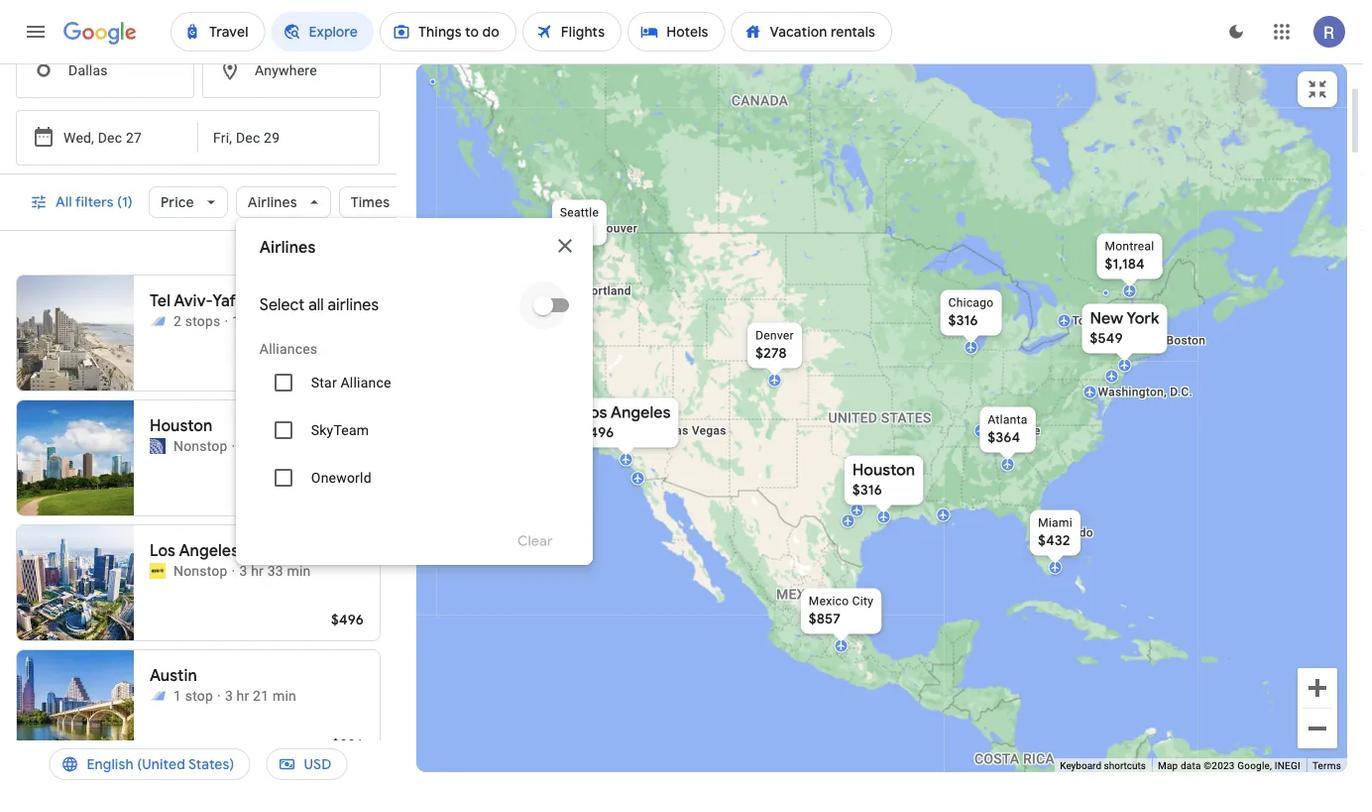 Task type: vqa. For each thing, say whether or not it's contained in the screenshot.


Task type: locate. For each thing, give the bounding box(es) containing it.
0 vertical spatial los
[[582, 403, 608, 423]]

1 vertical spatial 316 us dollars text field
[[853, 482, 883, 499]]

1 stop
[[174, 688, 213, 704]]

1 left the '17'
[[239, 438, 247, 454]]

None text field
[[16, 43, 194, 98]]

hr left 33
[[251, 563, 264, 579]]

1 vertical spatial 496 us dollars text field
[[331, 611, 364, 629]]

nashville
[[989, 424, 1041, 438]]

min for los angeles
[[287, 563, 311, 579]]

times button
[[339, 179, 424, 226]]

price
[[161, 193, 194, 211]]

min
[[288, 313, 312, 329], [287, 438, 311, 454], [287, 563, 311, 579], [273, 688, 296, 704]]

$555
[[560, 222, 593, 240]]

316 US dollars text field
[[949, 312, 979, 330], [853, 482, 883, 499]]

$496
[[582, 424, 614, 442], [331, 611, 364, 629]]

1 for 1 stop
[[174, 688, 182, 704]]

select
[[260, 295, 305, 315]]

states
[[882, 410, 932, 426]]

main menu image
[[24, 20, 48, 44]]

3 left 33
[[239, 563, 247, 579]]

skyteam
[[311, 422, 369, 438]]

miami
[[1039, 516, 1073, 530]]

1 vertical spatial los
[[150, 541, 176, 561]]

los inside the los angeles $496
[[582, 403, 608, 423]]

seattle
[[560, 206, 599, 220]]

map data ©2023 google, inegi
[[1159, 760, 1301, 772]]

1 horizontal spatial houston
[[853, 460, 916, 481]]

angeles for los angeles
[[179, 541, 239, 561]]

1 vertical spatial nonstop
[[174, 563, 228, 579]]

los left "francisco" at the left bottom of page
[[582, 403, 608, 423]]

terms
[[1313, 760, 1342, 772]]

washington, d.c.
[[1099, 385, 1193, 399]]

1 horizontal spatial 316 us dollars text field
[[949, 312, 979, 330]]

1 horizontal spatial $496
[[582, 424, 614, 442]]

airlines
[[248, 193, 297, 211], [260, 238, 316, 258]]

18
[[232, 313, 248, 329]]

keyboard shortcuts
[[1061, 760, 1147, 772]]

0 horizontal spatial houston
[[150, 416, 213, 436]]

33
[[268, 563, 284, 579]]

hr for houston
[[251, 438, 264, 454]]

 image for los angeles
[[232, 561, 236, 581]]

mexico up 857 us dollars text field at the bottom of the page
[[777, 586, 829, 603]]

alliances
[[260, 341, 318, 357]]

airlines down airlines popup button
[[260, 238, 316, 258]]

1 horizontal spatial angeles
[[611, 403, 671, 423]]

terms link
[[1313, 760, 1342, 772]]

0 vertical spatial $496
[[582, 424, 614, 442]]

spirit image
[[150, 563, 166, 579]]

houston up "united" icon
[[150, 416, 213, 436]]

hr
[[252, 313, 265, 329], [251, 438, 264, 454], [251, 563, 264, 579], [237, 688, 249, 704]]

18 hr 40 min
[[232, 313, 312, 329]]

hr for los angeles
[[251, 563, 264, 579]]

vegas
[[692, 424, 727, 438]]

denver
[[756, 329, 794, 343]]

mexico
[[777, 586, 829, 603], [809, 595, 850, 609]]

0 vertical spatial $316
[[949, 312, 979, 330]]

houston inside 'map' region
[[853, 460, 916, 481]]

1 vertical spatial houston
[[853, 460, 916, 481]]

0 horizontal spatial 316 us dollars text field
[[853, 482, 883, 499]]

0 vertical spatial angeles
[[611, 403, 671, 423]]

0 vertical spatial 316 us dollars text field
[[949, 312, 979, 330]]

1 for 1 hr 17 min
[[239, 438, 247, 454]]

0 vertical spatial houston
[[150, 416, 213, 436]]

0 vertical spatial 496 us dollars text field
[[582, 424, 614, 442]]

new
[[1091, 309, 1124, 329]]

(1)
[[117, 193, 133, 211]]

1 horizontal spatial 3
[[239, 563, 247, 579]]

united states
[[829, 410, 932, 426]]

1 vertical spatial airlines
[[260, 238, 316, 258]]

0 horizontal spatial $496
[[331, 611, 364, 629]]

nonstop
[[174, 438, 228, 454], [174, 563, 228, 579]]

2 nonstop from the top
[[174, 563, 228, 579]]

all
[[56, 193, 72, 211]]

3
[[239, 563, 247, 579], [225, 688, 233, 704]]

0 horizontal spatial 3
[[225, 688, 233, 704]]

about
[[248, 248, 281, 262]]

airlines inside airlines popup button
[[248, 193, 297, 211]]

Return text field
[[213, 111, 312, 165]]

2  image from the top
[[232, 561, 236, 581]]

0 horizontal spatial $316
[[853, 482, 883, 499]]

 image
[[225, 311, 228, 331]]

1 horizontal spatial 1
[[239, 438, 247, 454]]

1 horizontal spatial los
[[582, 403, 608, 423]]

washington,
[[1099, 385, 1168, 399]]

min for houston
[[287, 438, 311, 454]]

1  image from the top
[[232, 436, 236, 456]]

results
[[318, 248, 356, 262]]

nonstop for los angeles
[[174, 563, 228, 579]]

0 horizontal spatial los
[[150, 541, 176, 561]]

$278
[[756, 345, 787, 363]]

 image left "3 hr 33 min"
[[232, 561, 236, 581]]

 image left 1 hr 17 min
[[232, 436, 236, 456]]

316 us dollars text field down united states
[[853, 482, 883, 499]]

$316
[[949, 312, 979, 330], [853, 482, 883, 499]]

496 US dollars text field
[[582, 424, 614, 442], [331, 611, 364, 629]]

hr right the 18
[[252, 313, 265, 329]]

atlanta
[[988, 413, 1028, 427]]

316 us dollars text field down chicago
[[949, 312, 979, 330]]

los up spirit 'image'
[[150, 541, 176, 561]]

 image
[[232, 436, 236, 456], [232, 561, 236, 581]]

1 right the "american and united" icon
[[174, 688, 182, 704]]

hr left the '17'
[[251, 438, 264, 454]]

3 hr 33 min
[[239, 563, 311, 579]]

$432
[[1039, 532, 1071, 550]]

0 vertical spatial  image
[[232, 436, 236, 456]]

los for los angeles $496
[[582, 403, 608, 423]]

houston down united states
[[853, 460, 916, 481]]

$316 inside chicago $316
[[949, 312, 979, 330]]

change appearance image
[[1213, 8, 1261, 56]]

united image
[[150, 438, 166, 454]]

3 for 3 hr 21 min
[[225, 688, 233, 704]]

costa
[[975, 751, 1020, 768]]

view smaller map image
[[1306, 77, 1330, 101]]

0 horizontal spatial angeles
[[179, 541, 239, 561]]

1 nonstop from the top
[[174, 438, 228, 454]]

usd button
[[266, 741, 348, 789]]

min for tel aviv-yafo
[[288, 313, 312, 329]]

1 vertical spatial 3
[[225, 688, 233, 704]]

portland
[[584, 284, 632, 298]]

 image for houston
[[232, 436, 236, 456]]

2923 US dollars text field
[[321, 361, 364, 379]]

english (united states)
[[87, 756, 235, 774]]

$364
[[988, 429, 1021, 447]]

0 vertical spatial 3
[[239, 563, 247, 579]]

0 vertical spatial nonstop
[[174, 438, 228, 454]]

las
[[669, 424, 689, 438]]

0 vertical spatial 1
[[239, 438, 247, 454]]

0 vertical spatial airlines
[[248, 193, 297, 211]]

costa rica
[[975, 751, 1055, 768]]

nonstop right "united" icon
[[174, 438, 228, 454]]

tel
[[150, 291, 171, 311]]

$316 down chicago
[[949, 312, 979, 330]]

loading results progress bar
[[0, 63, 1364, 67]]

1 horizontal spatial $316
[[949, 312, 979, 330]]

0 horizontal spatial 1
[[174, 688, 182, 704]]

mexico city $857
[[809, 595, 874, 628]]

angeles inside the los angeles $496
[[611, 403, 671, 423]]

nonstop down los angeles
[[174, 563, 228, 579]]

york
[[1127, 309, 1160, 329]]

$316 down united states
[[853, 482, 883, 499]]

english
[[87, 756, 134, 774]]

Where to? text field
[[202, 43, 381, 98]]

17
[[268, 438, 284, 454]]

air canada, lufthansa, and united image
[[150, 313, 166, 329]]

min right the "40"
[[288, 313, 312, 329]]

0 horizontal spatial 496 us dollars text field
[[331, 611, 364, 629]]

1 vertical spatial 1
[[174, 688, 182, 704]]

los
[[582, 403, 608, 423], [150, 541, 176, 561]]

$316 inside houston $316
[[853, 482, 883, 499]]

min right the '17'
[[287, 438, 311, 454]]

mexico inside 'mexico city $857'
[[809, 595, 850, 609]]

3 right 'stop'
[[225, 688, 233, 704]]

1 vertical spatial $316
[[853, 482, 883, 499]]

1 vertical spatial  image
[[232, 561, 236, 581]]

las vegas
[[669, 424, 727, 438]]

1 vertical spatial angeles
[[179, 541, 239, 561]]

mexico up $857
[[809, 595, 850, 609]]

san francisco
[[587, 401, 666, 415]]

min right 33
[[287, 563, 311, 579]]

21
[[253, 688, 269, 704]]

airlines up about
[[248, 193, 297, 211]]



Task type: describe. For each thing, give the bounding box(es) containing it.
montreal $1,184
[[1106, 240, 1155, 273]]

857 US dollars text field
[[809, 611, 841, 628]]

montreal
[[1106, 240, 1155, 253]]

times
[[351, 193, 390, 211]]

$857
[[809, 611, 841, 628]]

houston $316
[[853, 460, 916, 499]]

3 for 3 hr 33 min
[[239, 563, 247, 579]]

hr left 21 in the left bottom of the page
[[237, 688, 249, 704]]

states)
[[188, 756, 235, 774]]

$316 for houston
[[853, 482, 883, 499]]

boston
[[1167, 334, 1206, 348]]

1184 US dollars text field
[[1106, 255, 1146, 273]]

hr for tel aviv-yafo
[[252, 313, 265, 329]]

stop
[[185, 688, 213, 704]]

houston for houston
[[150, 416, 213, 436]]

data
[[1181, 760, 1202, 772]]

star alliance
[[311, 374, 391, 391]]

$2,923
[[321, 361, 364, 379]]

chicago
[[949, 296, 994, 310]]

map
[[1159, 760, 1179, 772]]

stops
[[185, 313, 221, 329]]

nonstop for houston
[[174, 438, 228, 454]]

2
[[174, 313, 182, 329]]

©2023
[[1204, 760, 1236, 772]]

english (united states) button
[[49, 741, 250, 789]]

select all airlines
[[260, 295, 379, 315]]

$496 inside the los angeles $496
[[582, 424, 614, 442]]

40
[[268, 313, 284, 329]]

mexico for mexico
[[777, 586, 829, 603]]

airlines
[[328, 295, 379, 315]]

none text field inside filters form
[[16, 43, 194, 98]]

airlines button
[[236, 179, 331, 226]]

1 hr 17 min
[[239, 438, 311, 454]]

united
[[829, 410, 878, 426]]

new york $549
[[1091, 309, 1160, 348]]

tel aviv-yafo
[[150, 291, 245, 311]]

all filters (1)
[[56, 193, 133, 211]]

los for los angeles
[[150, 541, 176, 561]]

555 US dollars text field
[[560, 222, 593, 240]]

these
[[284, 248, 315, 262]]

san
[[587, 401, 608, 415]]

d.c.
[[1171, 385, 1193, 399]]

denver $278
[[756, 329, 794, 363]]

close dialog image
[[553, 234, 577, 258]]

keyboard shortcuts button
[[1061, 759, 1147, 773]]

keyboard
[[1061, 760, 1102, 772]]

google,
[[1238, 760, 1273, 772]]

miami $432
[[1039, 516, 1073, 550]]

vancouver
[[579, 222, 638, 236]]

filters
[[75, 193, 114, 211]]

2 stops
[[174, 313, 221, 329]]

1 horizontal spatial 496 us dollars text field
[[582, 424, 614, 442]]

rica
[[1024, 751, 1055, 768]]

toronto
[[1073, 314, 1116, 328]]

angeles for los angeles $496
[[611, 403, 671, 423]]

$549
[[1091, 330, 1124, 348]]

seattle $555
[[560, 206, 599, 240]]

austin
[[150, 666, 197, 686]]

about these results
[[248, 248, 356, 262]]

aviv-
[[174, 291, 213, 311]]

336 US dollars text field
[[332, 736, 364, 754]]

alliance
[[341, 374, 391, 391]]

map region
[[183, 0, 1364, 789]]

278 US dollars text field
[[756, 345, 787, 363]]

houston for houston $316
[[853, 460, 916, 481]]

316 us dollars text field for chicago
[[949, 312, 979, 330]]

price button
[[149, 179, 228, 226]]

chicago $316
[[949, 296, 994, 330]]

all
[[309, 295, 324, 315]]

432 US dollars text field
[[1039, 532, 1071, 550]]

3 hr 21 min
[[225, 688, 296, 704]]

mexico for mexico city $857
[[809, 595, 850, 609]]

$316 for chicago
[[949, 312, 979, 330]]

364 US dollars text field
[[988, 429, 1021, 447]]

Departure text field
[[63, 111, 155, 165]]

549 US dollars text field
[[1091, 330, 1124, 348]]

oneworld
[[311, 470, 372, 486]]

min right 21 in the left bottom of the page
[[273, 688, 296, 704]]

atlanta $364
[[988, 413, 1028, 447]]

canada
[[732, 93, 789, 109]]

(united
[[137, 756, 185, 774]]

los angeles $496
[[582, 403, 671, 442]]

city
[[853, 595, 874, 609]]

filters form
[[0, 0, 397, 175]]

american and united image
[[150, 688, 166, 704]]

los angeles
[[150, 541, 239, 561]]

shortcuts
[[1105, 760, 1147, 772]]

francisco
[[611, 401, 666, 415]]

$336
[[332, 736, 364, 754]]

316 us dollars text field for houston
[[853, 482, 883, 499]]

inegi
[[1276, 760, 1301, 772]]

orlando
[[1050, 526, 1094, 540]]

1 vertical spatial $496
[[331, 611, 364, 629]]

usd
[[304, 756, 332, 774]]

$1,184
[[1106, 255, 1146, 273]]



